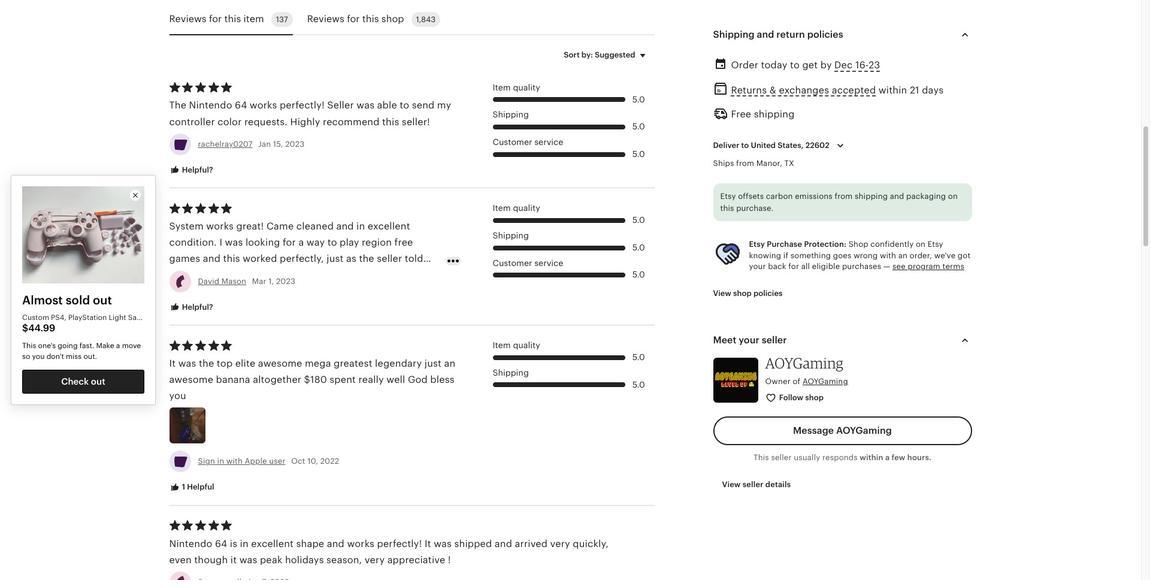 Task type: describe. For each thing, give the bounding box(es) containing it.
well
[[387, 374, 405, 385]]

from inside etsy offsets carbon emissions from shipping and packaging on this purchase.
[[835, 192, 853, 201]]

quality for my
[[513, 83, 540, 92]]

details
[[766, 480, 791, 489]]

order
[[731, 60, 759, 70]]

requests.
[[244, 117, 288, 127]]

message aoygaming
[[793, 425, 892, 435]]

emissions
[[795, 192, 833, 201]]

shipped
[[454, 538, 492, 549]]

etsy for etsy offsets carbon emissions from shipping and packaging on this purchase.
[[721, 192, 736, 201]]

1 vertical spatial with
[[226, 457, 243, 466]]

was inside the nintendo 64 works perfectly! seller was able to send my controller color requests. highly recommend this seller!
[[357, 100, 375, 111]]

purchase
[[767, 240, 802, 249]]

system
[[169, 221, 204, 231]]

to left "get"
[[790, 60, 800, 70]]

check
[[61, 376, 89, 386]]

just inside the "it was the top elite awesome mega greatest legendary just an awesome banana altogether $180 spent really well god bless you"
[[425, 358, 442, 368]]

banana
[[216, 374, 250, 385]]

way
[[307, 237, 325, 248]]

reviews for reviews for this item
[[169, 14, 207, 24]]

perfectly! inside the nintendo 64 works perfectly! seller was able to send my controller color requests. highly recommend this seller!
[[280, 100, 325, 111]]

dec
[[835, 60, 853, 70]]

aoygaming link
[[803, 377, 848, 386]]

by
[[821, 60, 832, 70]]

it inside the "it was the top elite awesome mega greatest legendary just an awesome banana altogether $180 spent really well god bless you"
[[169, 358, 176, 368]]

nintendo inside the nintendo 64 works perfectly! seller was able to send my controller color requests. highly recommend this seller!
[[189, 100, 232, 111]]

aoygaming owner of aoygaming
[[765, 354, 848, 386]]

item for it was the top elite awesome mega greatest legendary just an awesome banana altogether $180 spent really well god bless you
[[493, 340, 511, 350]]

on inside shop confidently on etsy knowing if something goes wrong with an order, we've got your back for all eligible purchases —
[[916, 240, 926, 249]]

peak
[[260, 555, 283, 565]]

seller!
[[402, 117, 430, 127]]

in inside system works great! came cleaned and in excellent condition. i was looking for a way to play region free games and this worked perfectly, just as the seller told me. a+++ seller - would buy from again!
[[357, 221, 365, 231]]

1 vertical spatial awesome
[[169, 374, 213, 385]]

shape
[[296, 538, 324, 549]]

reviews for this shop
[[307, 14, 404, 24]]

oct
[[291, 457, 305, 466]]

buy
[[279, 270, 297, 280]]

told
[[405, 254, 423, 264]]

1 vertical spatial 2023
[[276, 277, 295, 286]]

view seller details link
[[713, 474, 800, 496]]

sort by: suggested
[[564, 50, 635, 59]]

so
[[22, 352, 30, 361]]

!
[[448, 555, 451, 565]]

responds
[[823, 453, 858, 462]]

return
[[777, 30, 805, 40]]

2 5.0 from the top
[[633, 122, 645, 131]]

got
[[958, 251, 971, 260]]

follow shop
[[779, 393, 824, 402]]

was right it
[[239, 555, 257, 565]]

this left item
[[224, 14, 241, 24]]

service for david mason mar 1, 2023
[[535, 258, 563, 268]]

playstation
[[68, 313, 107, 322]]

seller left -
[[214, 270, 239, 280]]

greatest
[[334, 358, 372, 368]]

dec 16-23 button
[[835, 57, 881, 74]]

protection:
[[804, 240, 847, 249]]

service for rachelray0207 jan 15, 2023
[[535, 137, 563, 147]]

etsy purchase protection:
[[749, 240, 847, 249]]

on inside etsy offsets carbon emissions from shipping and packaging on this purchase.
[[948, 192, 958, 201]]

view for view shop policies
[[713, 289, 732, 298]]

terms
[[943, 262, 965, 271]]

0 horizontal spatial shipping
[[754, 109, 795, 119]]

and up play
[[336, 221, 354, 231]]

of
[[793, 377, 801, 386]]

suggested
[[595, 50, 635, 59]]

elite
[[235, 358, 256, 368]]

8 5.0 from the top
[[633, 380, 645, 389]]

miss out.
[[66, 352, 97, 361]]

controller
[[169, 117, 215, 127]]

see program terms link
[[893, 262, 965, 271]]

wrong
[[854, 251, 878, 260]]

sort by: suggested button
[[555, 42, 659, 68]]

and inside shipping and return policies dropdown button
[[757, 30, 774, 40]]

returns & exchanges accepted within 21 days
[[731, 85, 944, 95]]

get
[[803, 60, 818, 70]]

view shop policies button
[[704, 283, 792, 304]]

and inside etsy offsets carbon emissions from shipping and packaging on this purchase.
[[890, 192, 904, 201]]

you inside this one's going fast. make a move so you don't miss out.
[[32, 352, 45, 361]]

customer service for jan 15, 2023
[[493, 137, 563, 147]]

see program terms
[[893, 262, 965, 271]]

customer service for mar 1, 2023
[[493, 258, 563, 268]]

works inside nintendo 64 is in excellent shape and works perfectly! it was shipped and arrived very quickly, even though it was peak holidays season, very appreciative !
[[347, 538, 375, 549]]

a inside system works great! came cleaned and in excellent condition. i was looking for a way to play region free games and this worked perfectly, just as the seller told me. a+++ seller - would buy from again!
[[299, 237, 304, 248]]

states,
[[778, 141, 804, 150]]

condition.
[[169, 237, 217, 248]]

0 horizontal spatial in
[[217, 457, 224, 466]]

view seller details
[[722, 480, 791, 489]]

and up season,
[[327, 538, 345, 549]]

deliver
[[713, 141, 740, 150]]

etsy offsets carbon emissions from shipping and packaging on this purchase.
[[721, 192, 958, 213]]

message
[[793, 425, 834, 435]]

rachelray0207 link
[[198, 139, 253, 148]]

system works great! came cleaned and in excellent condition. i was looking for a way to play region free games and this worked perfectly, just as the seller told me. a+++ seller - would buy from again!
[[169, 221, 423, 280]]

tx
[[785, 159, 794, 168]]

1 horizontal spatial from
[[736, 159, 754, 168]]

to inside deliver to united states, 22602 dropdown button
[[742, 141, 749, 150]]

free
[[395, 237, 413, 248]]

quality for an
[[513, 340, 540, 350]]

and left arrived
[[495, 538, 512, 549]]

1 vertical spatial out
[[91, 376, 105, 386]]

buttons
[[77, 323, 104, 332]]

seller inside "link"
[[743, 480, 764, 489]]

1 vertical spatial aoygaming
[[803, 377, 848, 386]]

i
[[220, 237, 222, 248]]

within for a
[[860, 453, 884, 462]]

perfectly! inside nintendo 64 is in excellent shape and works perfectly! it was shipped and arrived very quickly, even though it was peak holidays season, very appreciative !
[[377, 538, 422, 549]]

0 vertical spatial very
[[550, 538, 570, 549]]

accepted
[[832, 85, 876, 95]]

free
[[731, 109, 752, 119]]

going
[[58, 341, 78, 350]]

shipping inside etsy offsets carbon emissions from shipping and packaging on this purchase.
[[855, 192, 888, 201]]

you inside the "it was the top elite awesome mega greatest legendary just an awesome banana altogether $180 spent really well god bless you"
[[169, 391, 186, 401]]

in inside nintendo 64 is in excellent shape and works perfectly! it was shipped and arrived very quickly, even though it was peak holidays season, very appreciative !
[[240, 538, 249, 549]]

nintendo inside nintendo 64 is in excellent shape and works perfectly! it was shipped and arrived very quickly, even though it was peak holidays season, very appreciative !
[[169, 538, 212, 549]]

sold
[[66, 294, 90, 307]]

mega
[[305, 358, 331, 368]]

from inside system works great! came cleaned and in excellent condition. i was looking for a way to play region free games and this worked perfectly, just as the seller told me. a+++ seller - would buy from again!
[[299, 270, 321, 280]]

item for the nintendo 64 works perfectly! seller was able to send my controller color requests. highly recommend this seller!
[[493, 83, 511, 92]]

aoygaming inside button
[[836, 425, 892, 435]]

2 item from the top
[[493, 203, 511, 213]]

policies inside button
[[754, 289, 783, 298]]

packaging
[[907, 192, 946, 201]]

helpful? button for david mason mar 1, 2023
[[160, 296, 222, 318]]

highly
[[290, 117, 320, 127]]

deliver to united states, 22602 button
[[704, 133, 857, 158]]

shop confidently on etsy knowing if something goes wrong with an order, we've got your back for all eligible purchases —
[[749, 240, 971, 271]]

15,
[[273, 139, 283, 148]]

though
[[194, 555, 228, 565]]

an for with
[[899, 251, 908, 260]]

would
[[248, 270, 277, 280]]

sign in with apple user link
[[198, 457, 286, 466]]

etsy for etsy purchase protection:
[[749, 240, 765, 249]]

sign in with apple user oct 10, 2022
[[198, 457, 339, 466]]

64 inside nintendo 64 is in excellent shape and works perfectly! it was shipped and arrived very quickly, even though it was peak holidays season, very appreciative !
[[215, 538, 227, 549]]

item quality for my
[[493, 83, 540, 92]]

and down i
[[203, 254, 221, 264]]

10,
[[307, 457, 318, 466]]

purchases
[[842, 262, 881, 271]]

with inside shop confidently on etsy knowing if something goes wrong with an order, we've got your back for all eligible purchases —
[[880, 251, 896, 260]]

0 vertical spatial 2023
[[285, 139, 305, 148]]

shop for follow shop
[[806, 393, 824, 402]]

nintendo 64 is in excellent shape and works perfectly! it was shipped and arrived very quickly, even though it was peak holidays season, very appreciative !
[[169, 538, 609, 565]]

$180
[[304, 374, 327, 385]]

top
[[217, 358, 233, 368]]

was inside the "it was the top elite awesome mega greatest legendary just an awesome banana altogether $180 spent really well god bless you"
[[178, 358, 196, 368]]

mason
[[222, 277, 246, 286]]

& inside the custom ps4, playstation light sak ura pink shell & buttons
[[70, 323, 75, 332]]

seller down the region
[[377, 254, 402, 264]]

even
[[169, 555, 192, 565]]

program
[[908, 262, 941, 271]]

helpful? for david mason
[[180, 302, 213, 311]]



Task type: locate. For each thing, give the bounding box(es) containing it.
1 vertical spatial within
[[860, 453, 884, 462]]

1 vertical spatial &
[[70, 323, 75, 332]]

2 horizontal spatial from
[[835, 192, 853, 201]]

shell
[[51, 323, 68, 332]]

tab list
[[169, 5, 655, 35]]

0 horizontal spatial &
[[70, 323, 75, 332]]

seller left usually
[[771, 453, 792, 462]]

0 vertical spatial this
[[22, 341, 36, 350]]

an up "bless" on the left bottom of page
[[444, 358, 456, 368]]

0 vertical spatial helpful?
[[180, 165, 213, 174]]

0 horizontal spatial policies
[[754, 289, 783, 298]]

an for just
[[444, 358, 456, 368]]

1 horizontal spatial etsy
[[749, 240, 765, 249]]

1 horizontal spatial the
[[359, 254, 374, 264]]

nintendo up controller
[[189, 100, 232, 111]]

0 vertical spatial shop
[[382, 14, 404, 24]]

mar
[[252, 277, 266, 286]]

customer for jan 15, 2023
[[493, 137, 532, 147]]

aoygaming
[[765, 354, 844, 372], [803, 377, 848, 386], [836, 425, 892, 435]]

bless
[[430, 374, 455, 385]]

1 vertical spatial very
[[365, 555, 385, 565]]

1 horizontal spatial just
[[425, 358, 442, 368]]

1 vertical spatial 64
[[215, 538, 227, 549]]

0 horizontal spatial this
[[22, 341, 36, 350]]

perfectly! up highly
[[280, 100, 325, 111]]

2 quality from the top
[[513, 203, 540, 213]]

the
[[169, 100, 186, 111]]

64 left is
[[215, 538, 227, 549]]

1 vertical spatial customer service
[[493, 258, 563, 268]]

was left top
[[178, 358, 196, 368]]

my
[[437, 100, 451, 111]]

nintendo
[[189, 100, 232, 111], [169, 538, 212, 549]]

out up playstation
[[93, 294, 112, 307]]

your inside shop confidently on etsy knowing if something goes wrong with an order, we've got your back for all eligible purchases —
[[749, 262, 766, 271]]

this inside this one's going fast. make a move so you don't miss out.
[[22, 341, 36, 350]]

season,
[[327, 555, 362, 565]]

reviews for reviews for this shop
[[307, 14, 344, 24]]

4 5.0 from the top
[[633, 215, 645, 225]]

1 horizontal spatial awesome
[[258, 358, 302, 368]]

perfectly,
[[280, 254, 324, 264]]

if
[[784, 251, 789, 260]]

0 vertical spatial policies
[[808, 30, 843, 40]]

0 vertical spatial &
[[770, 85, 777, 95]]

64 inside the nintendo 64 works perfectly! seller was able to send my controller color requests. highly recommend this seller!
[[235, 100, 247, 111]]

for inside system works great! came cleaned and in excellent condition. i was looking for a way to play region free games and this worked perfectly, just as the seller told me. a+++ seller - would buy from again!
[[283, 237, 296, 248]]

helpful? down david
[[180, 302, 213, 311]]

it up appreciative
[[425, 538, 431, 549]]

goes
[[833, 251, 852, 260]]

3 quality from the top
[[513, 340, 540, 350]]

excellent inside nintendo 64 is in excellent shape and works perfectly! it was shipped and arrived very quickly, even though it was peak holidays season, very appreciative !
[[251, 538, 294, 549]]

helpful? button
[[160, 159, 222, 181], [160, 296, 222, 318]]

returns
[[731, 85, 767, 95]]

customer for mar 1, 2023
[[493, 258, 532, 268]]

2 customer from the top
[[493, 258, 532, 268]]

2 customer service from the top
[[493, 258, 563, 268]]

to right "way"
[[328, 237, 337, 248]]

1 item quality from the top
[[493, 83, 540, 92]]

shipping up shop on the top
[[855, 192, 888, 201]]

2 service from the top
[[535, 258, 563, 268]]

to inside the nintendo 64 works perfectly! seller was able to send my controller color requests. highly recommend this seller!
[[400, 100, 409, 111]]

2022
[[320, 457, 339, 466]]

it left top
[[169, 358, 176, 368]]

0 horizontal spatial a
[[116, 341, 120, 350]]

etsy up we've
[[928, 240, 944, 249]]

23
[[869, 60, 881, 70]]

shop for view shop policies
[[733, 289, 752, 298]]

sak
[[128, 313, 141, 322]]

meet your seller button
[[703, 326, 983, 355]]

1 customer service from the top
[[493, 137, 563, 147]]

64 up color on the left
[[235, 100, 247, 111]]

in
[[357, 221, 365, 231], [217, 457, 224, 466], [240, 538, 249, 549]]

don't
[[47, 352, 64, 361]]

0 horizontal spatial the
[[199, 358, 214, 368]]

fast.
[[80, 341, 94, 350]]

1 vertical spatial quality
[[513, 203, 540, 213]]

1 vertical spatial on
[[916, 240, 926, 249]]

1 item from the top
[[493, 83, 511, 92]]

days
[[922, 85, 944, 95]]

shop left 1,843
[[382, 14, 404, 24]]

1 vertical spatial an
[[444, 358, 456, 368]]

aoygaming right of on the bottom right
[[803, 377, 848, 386]]

all
[[801, 262, 810, 271]]

21
[[910, 85, 920, 95]]

this left 1,843
[[362, 14, 379, 24]]

2 vertical spatial in
[[240, 538, 249, 549]]

1,843
[[416, 15, 436, 24]]

policies
[[808, 30, 843, 40], [754, 289, 783, 298]]

1 horizontal spatial policies
[[808, 30, 843, 40]]

etsy inside shop confidently on etsy knowing if something goes wrong with an order, we've got your back for all eligible purchases —
[[928, 240, 944, 249]]

view inside view shop policies button
[[713, 289, 732, 298]]

0 horizontal spatial reviews
[[169, 14, 207, 24]]

helpful?
[[180, 165, 213, 174], [180, 302, 213, 311]]

order today to get by dec 16-23
[[731, 60, 881, 70]]

within left 21
[[879, 85, 907, 95]]

with up —
[[880, 251, 896, 260]]

holidays
[[285, 555, 324, 565]]

view for view seller details
[[722, 480, 741, 489]]

0 vertical spatial service
[[535, 137, 563, 147]]

an inside the "it was the top elite awesome mega greatest legendary just an awesome banana altogether $180 spent really well god bless you"
[[444, 358, 456, 368]]

to right able
[[400, 100, 409, 111]]

this
[[22, 341, 36, 350], [754, 453, 769, 462]]

this seller usually responds within a few hours.
[[754, 453, 932, 462]]

excellent up the region
[[368, 221, 410, 231]]

awesome up "altogether"
[[258, 358, 302, 368]]

and left return
[[757, 30, 774, 40]]

0 horizontal spatial you
[[32, 352, 45, 361]]

1 vertical spatial you
[[169, 391, 186, 401]]

david mason link
[[198, 277, 246, 286]]

aoygaming up of on the bottom right
[[765, 354, 844, 372]]

0 vertical spatial customer service
[[493, 137, 563, 147]]

aoygaming up this seller usually responds within a few hours.
[[836, 425, 892, 435]]

shop down knowing
[[733, 289, 752, 298]]

this down able
[[382, 117, 399, 127]]

5.0
[[633, 94, 645, 104], [633, 122, 645, 131], [633, 149, 645, 159], [633, 215, 645, 225], [633, 243, 645, 252], [633, 270, 645, 279], [633, 352, 645, 362], [633, 380, 645, 389]]

within for 21
[[879, 85, 907, 95]]

etsy inside etsy offsets carbon emissions from shipping and packaging on this purchase.
[[721, 192, 736, 201]]

policies inside dropdown button
[[808, 30, 843, 40]]

very right arrived
[[550, 538, 570, 549]]

service
[[535, 137, 563, 147], [535, 258, 563, 268]]

2 horizontal spatial works
[[347, 538, 375, 549]]

works up season,
[[347, 538, 375, 549]]

0 horizontal spatial very
[[365, 555, 385, 565]]

to left the united
[[742, 141, 749, 150]]

0 vertical spatial in
[[357, 221, 365, 231]]

for inside shop confidently on etsy knowing if something goes wrong with an order, we've got your back for all eligible purchases —
[[789, 262, 799, 271]]

0 horizontal spatial with
[[226, 457, 243, 466]]

very right season,
[[365, 555, 385, 565]]

sort
[[564, 50, 580, 59]]

1 quality from the top
[[513, 83, 540, 92]]

0 horizontal spatial it
[[169, 358, 176, 368]]

a left "way"
[[299, 237, 304, 248]]

your inside dropdown button
[[739, 335, 760, 345]]

3 item from the top
[[493, 340, 511, 350]]

view inside view seller details "link"
[[722, 480, 741, 489]]

this up mason
[[223, 254, 240, 264]]

1 vertical spatial item
[[493, 203, 511, 213]]

view shop policies
[[713, 289, 783, 298]]

works up requests.
[[250, 100, 277, 111]]

22602
[[806, 141, 830, 150]]

0 vertical spatial item
[[493, 83, 511, 92]]

excellent inside system works great! came cleaned and in excellent condition. i was looking for a way to play region free games and this worked perfectly, just as the seller told me. a+++ seller - would buy from again!
[[368, 221, 410, 231]]

7 5.0 from the top
[[633, 352, 645, 362]]

5 5.0 from the top
[[633, 243, 645, 252]]

from down perfectly,
[[299, 270, 321, 280]]

0 vertical spatial works
[[250, 100, 277, 111]]

1 horizontal spatial very
[[550, 538, 570, 549]]

1 vertical spatial excellent
[[251, 538, 294, 549]]

works up i
[[206, 221, 234, 231]]

2 reviews from the left
[[307, 14, 344, 24]]

0 horizontal spatial works
[[206, 221, 234, 231]]

item quality
[[493, 83, 540, 92], [493, 203, 540, 213], [493, 340, 540, 350]]

0 vertical spatial within
[[879, 85, 907, 95]]

1 vertical spatial the
[[199, 358, 214, 368]]

1 vertical spatial just
[[425, 358, 442, 368]]

64
[[235, 100, 247, 111], [215, 538, 227, 549]]

0 horizontal spatial on
[[916, 240, 926, 249]]

this for this one's going fast. make a move so you don't miss out.
[[22, 341, 36, 350]]

1 vertical spatial shipping
[[855, 192, 888, 201]]

was left able
[[357, 100, 375, 111]]

almost
[[22, 294, 63, 307]]

1 5.0 from the top
[[633, 94, 645, 104]]

shop
[[382, 14, 404, 24], [733, 289, 752, 298], [806, 393, 824, 402]]

the left top
[[199, 358, 214, 368]]

1 helpful? from the top
[[180, 165, 213, 174]]

just left as
[[327, 254, 344, 264]]

see
[[893, 262, 906, 271]]

just up "bless" on the left bottom of page
[[425, 358, 442, 368]]

in right "sign"
[[217, 457, 224, 466]]

1,
[[269, 277, 274, 286]]

just inside system works great! came cleaned and in excellent condition. i was looking for a way to play region free games and this worked perfectly, just as the seller told me. a+++ seller - would buy from again!
[[327, 254, 344, 264]]

the right as
[[359, 254, 374, 264]]

1 helpful? button from the top
[[160, 159, 222, 181]]

in up play
[[357, 221, 365, 231]]

order,
[[910, 251, 932, 260]]

1 service from the top
[[535, 137, 563, 147]]

apple
[[245, 457, 267, 466]]

0 vertical spatial aoygaming
[[765, 354, 844, 372]]

works
[[250, 100, 277, 111], [206, 221, 234, 231], [347, 538, 375, 549]]

works inside the nintendo 64 works perfectly! seller was able to send my controller color requests. highly recommend this seller!
[[250, 100, 277, 111]]

a for this one's going fast. make a move so you don't miss out.
[[116, 341, 120, 350]]

1 horizontal spatial in
[[240, 538, 249, 549]]

16-
[[856, 60, 869, 70]]

view up meet
[[713, 289, 732, 298]]

this left the purchase.
[[721, 204, 734, 213]]

within left "few"
[[860, 453, 884, 462]]

2 vertical spatial shop
[[806, 393, 824, 402]]

this for this seller usually responds within a few hours.
[[754, 453, 769, 462]]

0 horizontal spatial excellent
[[251, 538, 294, 549]]

0 vertical spatial from
[[736, 159, 754, 168]]

pink
[[35, 323, 50, 332]]

david
[[198, 277, 219, 286]]

0 horizontal spatial just
[[327, 254, 344, 264]]

confidently
[[871, 240, 914, 249]]

0 vertical spatial out
[[93, 294, 112, 307]]

1 vertical spatial works
[[206, 221, 234, 231]]

1 horizontal spatial an
[[899, 251, 908, 260]]

0 vertical spatial awesome
[[258, 358, 302, 368]]

0 vertical spatial your
[[749, 262, 766, 271]]

2 vertical spatial item quality
[[493, 340, 540, 350]]

1 vertical spatial policies
[[754, 289, 783, 298]]

1 customer from the top
[[493, 137, 532, 147]]

2 horizontal spatial etsy
[[928, 240, 944, 249]]

shipping inside dropdown button
[[713, 30, 755, 40]]

on
[[948, 192, 958, 201], [916, 240, 926, 249]]

a left "few"
[[886, 453, 890, 462]]

play
[[340, 237, 359, 248]]

1 vertical spatial your
[[739, 335, 760, 345]]

seller up owner
[[762, 335, 787, 345]]

god
[[408, 374, 428, 385]]

it inside nintendo 64 is in excellent shape and works perfectly! it was shipped and arrived very quickly, even though it was peak holidays season, very appreciative !
[[425, 538, 431, 549]]

helpful? for rachelray0207
[[180, 165, 213, 174]]

works inside system works great! came cleaned and in excellent condition. i was looking for a way to play region free games and this worked perfectly, just as the seller told me. a+++ seller - would buy from again!
[[206, 221, 234, 231]]

meet your seller
[[713, 335, 787, 345]]

was right i
[[225, 237, 243, 248]]

0 vertical spatial with
[[880, 251, 896, 260]]

you up sign in with apple user added a photo of their purchase
[[169, 391, 186, 401]]

the inside system works great! came cleaned and in excellent condition. i was looking for a way to play region free games and this worked perfectly, just as the seller told me. a+++ seller - would buy from again!
[[359, 254, 374, 264]]

was inside system works great! came cleaned and in excellent condition. i was looking for a way to play region free games and this worked perfectly, just as the seller told me. a+++ seller - would buy from again!
[[225, 237, 243, 248]]

2023 right 15,
[[285, 139, 305, 148]]

this inside system works great! came cleaned and in excellent condition. i was looking for a way to play region free games and this worked perfectly, just as the seller told me. a+++ seller - would buy from again!
[[223, 254, 240, 264]]

sign
[[198, 457, 215, 466]]

nintendo up "even" on the bottom left of page
[[169, 538, 212, 549]]

on up order,
[[916, 240, 926, 249]]

you
[[32, 352, 45, 361], [169, 391, 186, 401]]

the
[[359, 254, 374, 264], [199, 358, 214, 368]]

a
[[299, 237, 304, 248], [116, 341, 120, 350], [886, 453, 890, 462]]

in right is
[[240, 538, 249, 549]]

by:
[[582, 50, 593, 59]]

item quality for an
[[493, 340, 540, 350]]

2 vertical spatial from
[[299, 270, 321, 280]]

& right returns
[[770, 85, 777, 95]]

sign in with apple user added a photo of their purchase image
[[169, 408, 205, 444]]

1 vertical spatial helpful?
[[180, 302, 213, 311]]

0 vertical spatial on
[[948, 192, 958, 201]]

2 vertical spatial aoygaming
[[836, 425, 892, 435]]

from right the emissions
[[835, 192, 853, 201]]

2 horizontal spatial in
[[357, 221, 365, 231]]

custom ps4, playstation light sak ura pink shell & buttons
[[22, 313, 141, 332]]

you right so
[[32, 352, 45, 361]]

an up see at the top right
[[899, 251, 908, 260]]

spent
[[330, 374, 356, 385]]

& right shell
[[70, 323, 75, 332]]

—
[[884, 262, 891, 271]]

-
[[242, 270, 245, 280]]

1 vertical spatial view
[[722, 480, 741, 489]]

6 5.0 from the top
[[633, 270, 645, 279]]

tab list containing reviews for this item
[[169, 5, 655, 35]]

from right ships
[[736, 159, 754, 168]]

aoygaming image
[[713, 358, 758, 403]]

the inside the "it was the top elite awesome mega greatest legendary just an awesome banana altogether $180 spent really well god bless you"
[[199, 358, 214, 368]]

user
[[269, 457, 286, 466]]

make
[[96, 341, 114, 350]]

1 vertical spatial this
[[754, 453, 769, 462]]

1 horizontal spatial &
[[770, 85, 777, 95]]

0 vertical spatial you
[[32, 352, 45, 361]]

1 horizontal spatial with
[[880, 251, 896, 260]]

to inside system works great! came cleaned and in excellent condition. i was looking for a way to play region free games and this worked perfectly, just as the seller told me. a+++ seller - would buy from again!
[[328, 237, 337, 248]]

helpful? down rachelray0207
[[180, 165, 213, 174]]

etsy left offsets
[[721, 192, 736, 201]]

and left packaging
[[890, 192, 904, 201]]

carbon
[[766, 192, 793, 201]]

helpful? button for rachelray0207 jan 15, 2023
[[160, 159, 222, 181]]

1 vertical spatial nintendo
[[169, 538, 212, 549]]

2 item quality from the top
[[493, 203, 540, 213]]

1 horizontal spatial excellent
[[368, 221, 410, 231]]

message aoygaming button
[[713, 416, 972, 445]]

with left apple at the bottom left of the page
[[226, 457, 243, 466]]

3 5.0 from the top
[[633, 149, 645, 159]]

usually
[[794, 453, 821, 462]]

quality
[[513, 83, 540, 92], [513, 203, 540, 213], [513, 340, 540, 350]]

shipping and return policies button
[[703, 21, 983, 49]]

2 helpful? from the top
[[180, 302, 213, 311]]

excellent up peak
[[251, 538, 294, 549]]

137
[[276, 15, 288, 24]]

was up the !
[[434, 538, 452, 549]]

3 item quality from the top
[[493, 340, 540, 350]]

2 vertical spatial quality
[[513, 340, 540, 350]]

policies down the back
[[754, 289, 783, 298]]

today
[[761, 60, 788, 70]]

rachelray0207 jan 15, 2023
[[198, 139, 305, 148]]

your
[[749, 262, 766, 271], [739, 335, 760, 345]]

0 horizontal spatial perfectly!
[[280, 100, 325, 111]]

seller inside dropdown button
[[762, 335, 787, 345]]

helpful? button down david
[[160, 296, 222, 318]]

a right 'make'
[[116, 341, 120, 350]]

0 horizontal spatial etsy
[[721, 192, 736, 201]]

your down knowing
[[749, 262, 766, 271]]

a inside this one's going fast. make a move so you don't miss out.
[[116, 341, 120, 350]]

knowing
[[749, 251, 781, 260]]

0 vertical spatial just
[[327, 254, 344, 264]]

seller left details
[[743, 480, 764, 489]]

out right check
[[91, 376, 105, 386]]

shipping
[[713, 30, 755, 40], [493, 110, 529, 120], [493, 231, 529, 240], [493, 368, 529, 377]]

this up "view seller details"
[[754, 453, 769, 462]]

view
[[713, 289, 732, 298], [722, 480, 741, 489]]

this inside etsy offsets carbon emissions from shipping and packaging on this purchase.
[[721, 204, 734, 213]]

seller
[[327, 100, 354, 111]]

etsy
[[721, 192, 736, 201], [749, 240, 765, 249], [928, 240, 944, 249]]

this inside the nintendo 64 works perfectly! seller was able to send my controller color requests. highly recommend this seller!
[[382, 117, 399, 127]]

on right packaging
[[948, 192, 958, 201]]

owner
[[765, 377, 791, 386]]

2023 right 1, in the left top of the page
[[276, 277, 295, 286]]

0 vertical spatial nintendo
[[189, 100, 232, 111]]

0 vertical spatial a
[[299, 237, 304, 248]]

awesome left banana
[[169, 374, 213, 385]]

1 vertical spatial shop
[[733, 289, 752, 298]]

2 horizontal spatial a
[[886, 453, 890, 462]]

perfectly! up appreciative
[[377, 538, 422, 549]]

an inside shop confidently on etsy knowing if something goes wrong with an order, we've got your back for all eligible purchases —
[[899, 251, 908, 260]]

0 vertical spatial shipping
[[754, 109, 795, 119]]

1 horizontal spatial it
[[425, 538, 431, 549]]

etsy up knowing
[[749, 240, 765, 249]]

policies up by
[[808, 30, 843, 40]]

shipping up deliver to united states, 22602
[[754, 109, 795, 119]]

1 horizontal spatial works
[[250, 100, 277, 111]]

1 vertical spatial customer
[[493, 258, 532, 268]]

worked
[[243, 254, 277, 264]]

something
[[791, 251, 831, 260]]

0 vertical spatial quality
[[513, 83, 540, 92]]

your right meet
[[739, 335, 760, 345]]

0 horizontal spatial an
[[444, 358, 456, 368]]

2 helpful? button from the top
[[160, 296, 222, 318]]

1 vertical spatial helpful? button
[[160, 296, 222, 318]]

0 vertical spatial item quality
[[493, 83, 540, 92]]

a for this seller usually responds within a few hours.
[[886, 453, 890, 462]]

shop down the aoygaming link
[[806, 393, 824, 402]]

1 vertical spatial in
[[217, 457, 224, 466]]

helpful? button down rachelray0207 link
[[160, 159, 222, 181]]

1 reviews from the left
[[169, 14, 207, 24]]

this up so
[[22, 341, 36, 350]]

1 horizontal spatial perfectly!
[[377, 538, 422, 549]]

view left details
[[722, 480, 741, 489]]



Task type: vqa. For each thing, say whether or not it's contained in the screenshot.
the user corresponding to A a a a a a. A
no



